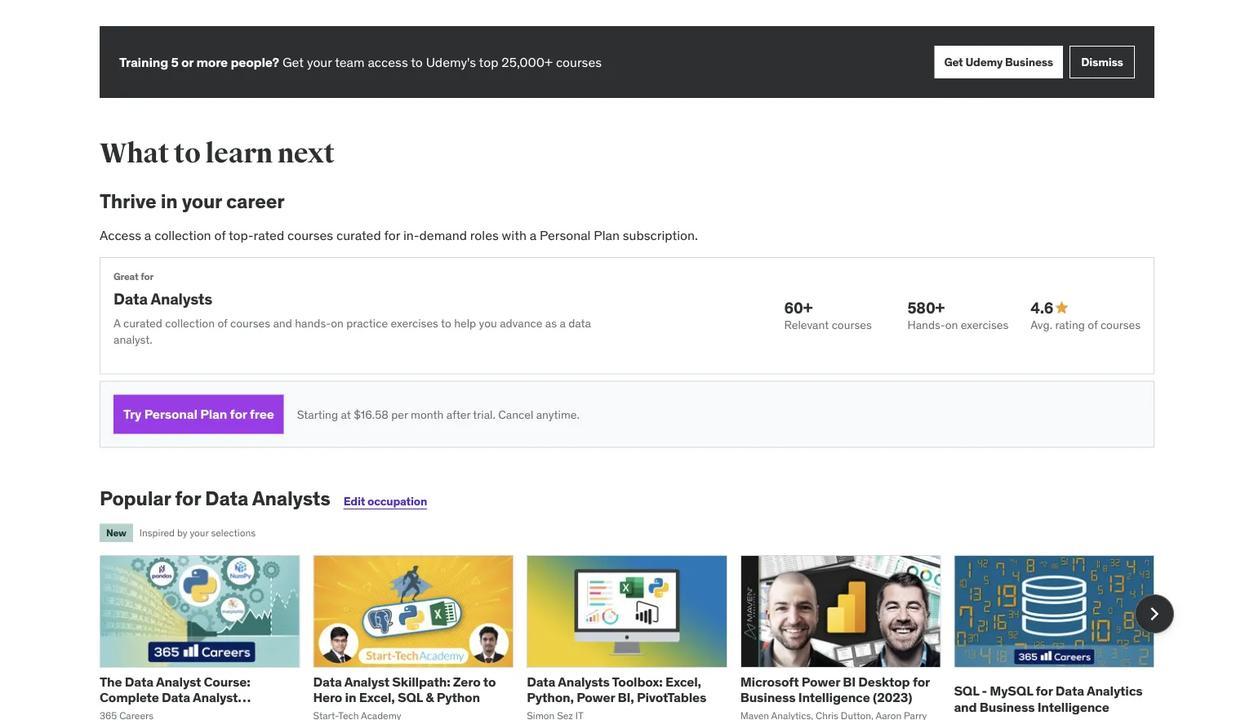 Task type: describe. For each thing, give the bounding box(es) containing it.
toolbox:
[[612, 674, 663, 691]]

data analysts toolbox: excel, python, power bi, pivottables link
[[527, 674, 707, 706]]

you
[[479, 316, 497, 331]]

excel, inside data analysts toolbox: excel, python, power bi, pivottables
[[666, 674, 702, 691]]

month
[[411, 407, 444, 422]]

thrive
[[100, 189, 156, 213]]

microsoft power bi desktop for business intelligence (2023) link
[[741, 674, 930, 706]]

more
[[196, 53, 228, 70]]

data inside great for data analysts a curated collection of courses and hands-on practice exercises to help you advance as a data analyst.
[[114, 289, 148, 308]]

rating
[[1056, 318, 1086, 333]]

top
[[479, 53, 499, 70]]

popular for data analysts
[[100, 487, 331, 511]]

bootcamp
[[100, 705, 163, 721]]

access
[[368, 53, 408, 70]]

dismiss
[[1082, 54, 1124, 69]]

&
[[426, 690, 434, 706]]

roles
[[470, 227, 499, 243]]

0 horizontal spatial get
[[283, 53, 304, 70]]

data inside data analyst skillpath: zero to hero in excel, sql & python
[[313, 674, 342, 691]]

the data analyst course: complete data analyst bootcamp link
[[100, 674, 251, 721]]

udemy's
[[426, 53, 476, 70]]

top-
[[229, 227, 254, 243]]

selections
[[211, 527, 256, 539]]

bi
[[843, 674, 856, 691]]

sql - mysql for data analytics and business intelligence
[[954, 683, 1143, 716]]

python,
[[527, 690, 574, 706]]

analysts for great for data analysts a curated collection of courses and hands-on practice exercises to help you advance as a data analyst.
[[151, 289, 212, 308]]

to up thrive in your career
[[174, 136, 200, 170]]

0 horizontal spatial a
[[144, 227, 151, 243]]

on inside great for data analysts a curated collection of courses and hands-on practice exercises to help you advance as a data analyst.
[[331, 316, 344, 331]]

1 horizontal spatial get
[[945, 54, 964, 69]]

0 vertical spatial personal
[[540, 227, 591, 243]]

desktop
[[859, 674, 910, 691]]

zero
[[453, 674, 481, 691]]

data analyst skillpath: zero to hero in excel, sql & python link
[[313, 674, 496, 706]]

try personal plan for free link
[[114, 395, 284, 434]]

starting
[[297, 407, 338, 422]]

data analysts toolbox: excel, python, power bi, pivottables
[[527, 674, 707, 706]]

edit occupation button
[[344, 494, 427, 509]]

courses right the 25,000+
[[556, 53, 602, 70]]

60+ relevant courses
[[785, 298, 872, 333]]

what to learn next
[[100, 136, 335, 170]]

inspired
[[140, 527, 175, 539]]

python
[[437, 690, 480, 706]]

try personal plan for free
[[123, 406, 274, 423]]

thrive in your career element
[[100, 189, 1155, 448]]

analytics
[[1087, 683, 1143, 700]]

data
[[569, 316, 591, 331]]

great for data analysts a curated collection of courses and hands-on practice exercises to help you advance as a data analyst.
[[114, 271, 591, 347]]

your for career
[[182, 189, 222, 213]]

data inside sql - mysql for data analytics and business intelligence
[[1056, 683, 1085, 700]]

sql - mysql for data analytics and business intelligence link
[[954, 683, 1143, 716]]

after
[[447, 407, 471, 422]]

for up by in the left bottom of the page
[[175, 487, 201, 511]]

your for selections
[[190, 527, 209, 539]]

great
[[114, 271, 139, 283]]

by
[[177, 527, 188, 539]]

avg.
[[1031, 318, 1053, 333]]

access
[[100, 227, 141, 243]]

access a collection of top-rated courses curated for in-demand roles with a personal plan subscription.
[[100, 227, 698, 243]]

relevant
[[785, 318, 829, 333]]

course:
[[204, 674, 250, 691]]

580+ hands-on exercises
[[908, 298, 1009, 333]]

to right access
[[411, 53, 423, 70]]

courses inside "60+ relevant courses"
[[832, 318, 872, 333]]

rated
[[254, 227, 284, 243]]

$16.58
[[354, 407, 389, 422]]

free
[[250, 406, 274, 423]]

what
[[100, 136, 169, 170]]

for left "free"
[[230, 406, 247, 423]]

data analysts link
[[114, 289, 212, 308]]

get udemy business link
[[935, 46, 1064, 78]]

as
[[546, 316, 557, 331]]

0 vertical spatial your
[[307, 53, 332, 70]]

new
[[106, 526, 126, 539]]

pivottables
[[637, 690, 707, 706]]

career
[[226, 189, 285, 213]]

team
[[335, 53, 365, 70]]

business inside microsoft power bi desktop for business intelligence (2023)
[[741, 690, 796, 706]]

0 vertical spatial collection
[[155, 227, 211, 243]]

carousel element
[[100, 555, 1175, 721]]

hero
[[313, 690, 342, 706]]

courses right the rating
[[1101, 318, 1141, 333]]

per
[[391, 407, 408, 422]]

try
[[123, 406, 142, 423]]

courses right rated
[[288, 227, 333, 243]]

power inside data analysts toolbox: excel, python, power bi, pivottables
[[577, 690, 615, 706]]

(2023)
[[873, 690, 913, 706]]

or
[[181, 53, 194, 70]]

udemy
[[966, 54, 1003, 69]]

0 horizontal spatial in
[[161, 189, 178, 213]]

sql inside sql - mysql for data analytics and business intelligence
[[954, 683, 980, 700]]

mysql
[[990, 683, 1034, 700]]

next image
[[1142, 601, 1168, 627]]

occupation
[[368, 494, 427, 509]]

cancel
[[498, 407, 534, 422]]

exercises inside great for data analysts a curated collection of courses and hands-on practice exercises to help you advance as a data analyst.
[[391, 316, 439, 331]]



Task type: locate. For each thing, give the bounding box(es) containing it.
the
[[100, 674, 122, 691]]

anytime.
[[536, 407, 580, 422]]

trial.
[[473, 407, 496, 422]]

get left udemy
[[945, 54, 964, 69]]

1 vertical spatial plan
[[200, 406, 227, 423]]

personal right try
[[144, 406, 198, 423]]

business
[[1006, 54, 1054, 69], [741, 690, 796, 706], [980, 699, 1035, 716]]

0 horizontal spatial plan
[[200, 406, 227, 423]]

intelligence inside microsoft power bi desktop for business intelligence (2023)
[[799, 690, 871, 706]]

1 horizontal spatial plan
[[594, 227, 620, 243]]

to right the "zero"
[[483, 674, 496, 691]]

1 horizontal spatial sql
[[954, 683, 980, 700]]

hands-
[[908, 318, 946, 333]]

0 vertical spatial plan
[[594, 227, 620, 243]]

0 vertical spatial analysts
[[151, 289, 212, 308]]

2 vertical spatial your
[[190, 527, 209, 539]]

training 5 or more people? get your team access to udemy's top 25,000+ courses
[[119, 53, 602, 70]]

at
[[341, 407, 351, 422]]

analysts left bi,
[[558, 674, 610, 691]]

5
[[171, 53, 179, 70]]

60+
[[785, 298, 813, 318]]

2 horizontal spatial a
[[560, 316, 566, 331]]

collection down thrive in your career
[[155, 227, 211, 243]]

hands-
[[295, 316, 331, 331]]

power left bi,
[[577, 690, 615, 706]]

intelligence right mysql
[[1038, 699, 1110, 716]]

popular
[[100, 487, 171, 511]]

the data analyst course: complete data analyst bootcamp
[[100, 674, 250, 721]]

for
[[384, 227, 400, 243], [141, 271, 154, 283], [230, 406, 247, 423], [175, 487, 201, 511], [913, 674, 930, 691], [1036, 683, 1053, 700]]

in right hero
[[345, 690, 356, 706]]

1 vertical spatial your
[[182, 189, 222, 213]]

excel,
[[666, 674, 702, 691], [359, 690, 395, 706]]

curated left in-
[[337, 227, 381, 243]]

25,000+
[[502, 53, 553, 70]]

next
[[277, 136, 335, 170]]

0 horizontal spatial and
[[273, 316, 292, 331]]

excel, right hero
[[359, 690, 395, 706]]

exercises left avg.
[[961, 318, 1009, 333]]

courses inside great for data analysts a curated collection of courses and hands-on practice exercises to help you advance as a data analyst.
[[230, 316, 270, 331]]

people?
[[231, 53, 279, 70]]

a
[[144, 227, 151, 243], [530, 227, 537, 243], [560, 316, 566, 331]]

1 horizontal spatial exercises
[[961, 318, 1009, 333]]

in inside data analyst skillpath: zero to hero in excel, sql & python
[[345, 690, 356, 706]]

for inside great for data analysts a curated collection of courses and hands-on practice exercises to help you advance as a data analyst.
[[141, 271, 154, 283]]

excel, inside data analyst skillpath: zero to hero in excel, sql & python
[[359, 690, 395, 706]]

intelligence
[[799, 690, 871, 706], [1038, 699, 1110, 716]]

plan left "free"
[[200, 406, 227, 423]]

1 vertical spatial and
[[954, 699, 977, 716]]

1 vertical spatial analysts
[[252, 487, 331, 511]]

get udemy business
[[945, 54, 1054, 69]]

curated
[[337, 227, 381, 243], [123, 316, 162, 331]]

personal right with
[[540, 227, 591, 243]]

get right people?
[[283, 53, 304, 70]]

analysts for popular for data analysts
[[252, 487, 331, 511]]

your
[[307, 53, 332, 70], [182, 189, 222, 213], [190, 527, 209, 539]]

0 vertical spatial and
[[273, 316, 292, 331]]

business inside sql - mysql for data analytics and business intelligence
[[980, 699, 1035, 716]]

your right by in the left bottom of the page
[[190, 527, 209, 539]]

microsoft
[[741, 674, 799, 691]]

for right mysql
[[1036, 683, 1053, 700]]

help
[[454, 316, 476, 331]]

courses left hands-
[[230, 316, 270, 331]]

1 horizontal spatial in
[[345, 690, 356, 706]]

sql inside data analyst skillpath: zero to hero in excel, sql & python
[[398, 690, 423, 706]]

analysts
[[151, 289, 212, 308], [252, 487, 331, 511], [558, 674, 610, 691]]

inspired by your selections
[[140, 527, 256, 539]]

and
[[273, 316, 292, 331], [954, 699, 977, 716]]

starting at $16.58 per month after trial. cancel anytime.
[[297, 407, 580, 422]]

0 vertical spatial curated
[[337, 227, 381, 243]]

microsoft power bi desktop for business intelligence (2023)
[[741, 674, 930, 706]]

1 horizontal spatial power
[[802, 674, 840, 691]]

1 horizontal spatial on
[[946, 318, 959, 333]]

0 horizontal spatial power
[[577, 690, 615, 706]]

to left help
[[441, 316, 452, 331]]

1 horizontal spatial curated
[[337, 227, 381, 243]]

edit occupation
[[344, 494, 427, 509]]

advance
[[500, 316, 543, 331]]

2 horizontal spatial analysts
[[558, 674, 610, 691]]

excel, right toolbox:
[[666, 674, 702, 691]]

in
[[161, 189, 178, 213], [345, 690, 356, 706]]

complete
[[100, 690, 159, 706]]

sql left &
[[398, 690, 423, 706]]

analyst.
[[114, 332, 152, 347]]

small image
[[1054, 300, 1070, 316]]

thrive in your career
[[100, 189, 285, 213]]

sql
[[954, 683, 980, 700], [398, 690, 423, 706]]

and inside great for data analysts a curated collection of courses and hands-on practice exercises to help you advance as a data analyst.
[[273, 316, 292, 331]]

of
[[214, 227, 226, 243], [218, 316, 228, 331], [1088, 318, 1098, 333]]

power inside microsoft power bi desktop for business intelligence (2023)
[[802, 674, 840, 691]]

580+
[[908, 298, 945, 318]]

1 horizontal spatial intelligence
[[1038, 699, 1110, 716]]

analysts inside data analysts toolbox: excel, python, power bi, pivottables
[[558, 674, 610, 691]]

0 horizontal spatial on
[[331, 316, 344, 331]]

collection down data analysts 'link'
[[165, 316, 215, 331]]

in-
[[404, 227, 420, 243]]

4.6
[[1031, 298, 1054, 318]]

analyst inside data analyst skillpath: zero to hero in excel, sql & python
[[344, 674, 390, 691]]

power left bi
[[802, 674, 840, 691]]

analysts inside great for data analysts a curated collection of courses and hands-on practice exercises to help you advance as a data analyst.
[[151, 289, 212, 308]]

0 horizontal spatial intelligence
[[799, 690, 871, 706]]

subscription.
[[623, 227, 698, 243]]

and left hands-
[[273, 316, 292, 331]]

on inside 580+ hands-on exercises
[[946, 318, 959, 333]]

0 horizontal spatial exercises
[[391, 316, 439, 331]]

to
[[411, 53, 423, 70], [174, 136, 200, 170], [441, 316, 452, 331], [483, 674, 496, 691]]

1 vertical spatial personal
[[144, 406, 198, 423]]

exercises
[[391, 316, 439, 331], [961, 318, 1009, 333]]

analysts up analyst.
[[151, 289, 212, 308]]

0 horizontal spatial sql
[[398, 690, 423, 706]]

personal
[[540, 227, 591, 243], [144, 406, 198, 423]]

sql left -
[[954, 683, 980, 700]]

data analyst skillpath: zero to hero in excel, sql & python
[[313, 674, 496, 706]]

with
[[502, 227, 527, 243]]

in right the thrive
[[161, 189, 178, 213]]

0 horizontal spatial curated
[[123, 316, 162, 331]]

of inside great for data analysts a curated collection of courses and hands-on practice exercises to help you advance as a data analyst.
[[218, 316, 228, 331]]

1 vertical spatial collection
[[165, 316, 215, 331]]

1 horizontal spatial and
[[954, 699, 977, 716]]

0 horizontal spatial analysts
[[151, 289, 212, 308]]

your left "team"
[[307, 53, 332, 70]]

a right with
[[530, 227, 537, 243]]

1 horizontal spatial personal
[[540, 227, 591, 243]]

a right as
[[560, 316, 566, 331]]

and left -
[[954, 699, 977, 716]]

exercises inside 580+ hands-on exercises
[[961, 318, 1009, 333]]

to inside great for data analysts a curated collection of courses and hands-on practice exercises to help you advance as a data analyst.
[[441, 316, 452, 331]]

intelligence left (2023)
[[799, 690, 871, 706]]

0 horizontal spatial excel,
[[359, 690, 395, 706]]

edit
[[344, 494, 365, 509]]

plan
[[594, 227, 620, 243], [200, 406, 227, 423]]

for right (2023)
[[913, 674, 930, 691]]

a inside great for data analysts a curated collection of courses and hands-on practice exercises to help you advance as a data analyst.
[[560, 316, 566, 331]]

demand
[[420, 227, 467, 243]]

1 horizontal spatial a
[[530, 227, 537, 243]]

and inside sql - mysql for data analytics and business intelligence
[[954, 699, 977, 716]]

data inside data analysts toolbox: excel, python, power bi, pivottables
[[527, 674, 556, 691]]

curated inside great for data analysts a curated collection of courses and hands-on practice exercises to help you advance as a data analyst.
[[123, 316, 162, 331]]

a
[[114, 316, 121, 331]]

for inside sql - mysql for data analytics and business intelligence
[[1036, 683, 1053, 700]]

intelligence inside sql - mysql for data analytics and business intelligence
[[1038, 699, 1110, 716]]

a right access
[[144, 227, 151, 243]]

avg. rating of courses
[[1031, 318, 1141, 333]]

-
[[982, 683, 988, 700]]

1 vertical spatial curated
[[123, 316, 162, 331]]

collection
[[155, 227, 211, 243], [165, 316, 215, 331]]

your down what to learn next
[[182, 189, 222, 213]]

1 horizontal spatial analysts
[[252, 487, 331, 511]]

skillpath:
[[392, 674, 450, 691]]

curated up analyst.
[[123, 316, 162, 331]]

collection inside great for data analysts a curated collection of courses and hands-on practice exercises to help you advance as a data analyst.
[[165, 316, 215, 331]]

0 horizontal spatial personal
[[144, 406, 198, 423]]

power
[[802, 674, 840, 691], [577, 690, 615, 706]]

to inside data analyst skillpath: zero to hero in excel, sql & python
[[483, 674, 496, 691]]

training
[[119, 53, 168, 70]]

courses right relevant
[[832, 318, 872, 333]]

learn
[[205, 136, 273, 170]]

1 vertical spatial in
[[345, 690, 356, 706]]

for inside microsoft power bi desktop for business intelligence (2023)
[[913, 674, 930, 691]]

plan left subscription.
[[594, 227, 620, 243]]

exercises right practice
[[391, 316, 439, 331]]

for right "great"
[[141, 271, 154, 283]]

for left in-
[[384, 227, 400, 243]]

1 horizontal spatial excel,
[[666, 674, 702, 691]]

data
[[114, 289, 148, 308], [205, 487, 248, 511], [125, 674, 153, 691], [313, 674, 342, 691], [527, 674, 556, 691], [1056, 683, 1085, 700], [162, 690, 190, 706]]

practice
[[347, 316, 388, 331]]

2 vertical spatial analysts
[[558, 674, 610, 691]]

plan inside try personal plan for free link
[[200, 406, 227, 423]]

analysts left edit
[[252, 487, 331, 511]]

0 vertical spatial in
[[161, 189, 178, 213]]



Task type: vqa. For each thing, say whether or not it's contained in the screenshot.
PRIVACY at the bottom of page
no



